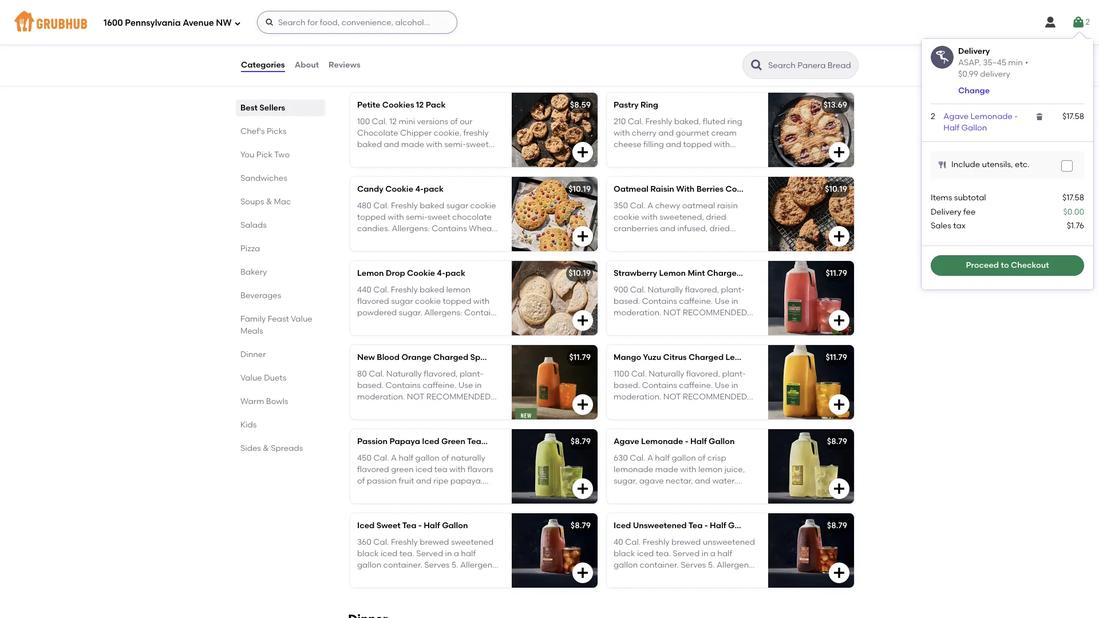 Task type: describe. For each thing, give the bounding box(es) containing it.
gallon inside 630 cal. a half gallon of crisp lemonade made with lemon juice, sugar, agave nectar, and water. serves 5. allergens: none
[[672, 453, 696, 463]]

allergens: inside 390 cal. a traditional favorite, freshly baked and made with semi-sweet chocolate chunks & milk chocolate flakes. allergens: contains wheat, soy, milk, egg
[[640, 67, 678, 77]]

0 horizontal spatial of
[[357, 477, 365, 486]]

$8.79 for 360 cal. freshly brewed sweetened black iced tea. served in a half gallon container. serves 5. allergens: none
[[571, 521, 591, 531]]

35–45
[[983, 58, 1007, 67]]

iced for iced unsweetened tea - half gallon
[[614, 521, 631, 531]]

change button
[[959, 85, 990, 97]]

cookie right candy
[[386, 185, 414, 194]]

and up icing.
[[666, 140, 682, 150]]

and down filling
[[646, 152, 661, 161]]

12.
[[713, 152, 722, 161]]

serves inside 450 cal. a half gallon of naturally flavored green iced tea with flavors of passion fruit and ripe papaya. serves 5. allergens: none
[[357, 488, 383, 498]]

sugar inside the '440 cal. freshly baked lemon flavored sugar cookie topped with powdered sugar. allergens: contains wheat, soy, milk, egg'
[[391, 297, 413, 306]]

wheat, inside 480 cal. freshly baked sugar cookie topped with semi-sweet chocolate candies. allergens: contains wheat, soy, milk, egg
[[469, 224, 497, 234]]

2 button
[[1072, 12, 1090, 33]]

half inside 40 cal. freshly brewed unsweetened black iced tea. served in a half gallon container. serves 5. allergens: none
[[718, 549, 733, 559]]

svg image for passion papaya iced green tea - half gallon
[[576, 482, 590, 496]]

a for unsweetened
[[711, 549, 716, 559]]

reviews
[[329, 60, 361, 70]]

cal. for 390
[[630, 32, 646, 42]]

$10.19 for oatmeal raisin with berries cookie 4-pack
[[569, 185, 591, 194]]

candy
[[357, 185, 384, 194]]

and inside 630 cal. a half gallon of crisp lemonade made with lemon juice, sugar, agave nectar, and water. serves 5. allergens: none
[[695, 477, 711, 486]]

svg image for pastry ring
[[833, 146, 847, 159]]

family feast value meals tab
[[241, 313, 321, 337]]

0 horizontal spatial pack
[[424, 185, 444, 194]]

proceed to checkout
[[966, 261, 1050, 270]]

ripe
[[434, 477, 449, 486]]

360 cal. freshly brewed sweetened black iced tea. served in a half gallon container. serves 5. allergens: none
[[357, 538, 498, 582]]

half up flavors
[[489, 437, 505, 447]]

family feast value meals
[[241, 314, 313, 336]]

egg inside the '440 cal. freshly baked lemon flavored sugar cookie topped with powdered sugar. allergens: contains wheat, soy, milk, egg'
[[424, 320, 439, 330]]

warm bowls
[[241, 397, 288, 407]]

450
[[357, 453, 372, 463]]

kids tab
[[241, 419, 321, 431]]

icing.
[[663, 152, 684, 161]]

lemon inside the '440 cal. freshly baked lemon flavored sugar cookie topped with powdered sugar. allergens: contains wheat, soy, milk, egg'
[[446, 285, 471, 295]]

sales
[[931, 221, 952, 231]]

2 horizontal spatial chocolate
[[710, 56, 750, 65]]

spreads
[[271, 444, 303, 454]]

allergens: inside 360 cal. freshly brewed sweetened black iced tea. served in a half gallon container. serves 5. allergens: none
[[460, 561, 498, 571]]

cal. for 440
[[374, 285, 389, 295]]

oatmeal
[[614, 185, 649, 194]]

and inside 390 cal. a traditional favorite, freshly baked and made with semi-sweet chocolate chunks & milk chocolate flakes. allergens: contains wheat, soy, milk, egg
[[641, 44, 656, 54]]

bakery tab
[[241, 266, 321, 278]]

chef's
[[241, 127, 265, 136]]

5. inside 450 cal. a half gallon of naturally flavored green iced tea with flavors of passion fruit and ripe papaya. serves 5. allergens: none
[[385, 488, 391, 498]]

210
[[614, 117, 626, 126]]

freshly for drop
[[391, 285, 418, 295]]

warm
[[241, 397, 264, 407]]

- inside agave lemonade - half gallon
[[1015, 112, 1019, 121]]

agave lemonade - half gallon image
[[769, 430, 855, 504]]

family
[[241, 314, 266, 324]]

with down 210
[[614, 128, 630, 138]]

in for unsweetened
[[702, 549, 709, 559]]

delivery for fee
[[931, 207, 962, 217]]

new blood orange charged splash - zero sugar!* image
[[512, 346, 598, 420]]

with down the cream
[[714, 140, 730, 150]]

2 $17.58 from the top
[[1063, 193, 1085, 203]]

proceed to checkout button
[[931, 256, 1085, 276]]

candies.
[[357, 224, 390, 234]]

passion
[[367, 477, 397, 486]]

baked inside 390 cal. a traditional favorite, freshly baked and made with semi-sweet chocolate chunks & milk chocolate flakes. allergens: contains wheat, soy, milk, egg
[[614, 44, 639, 54]]

egg inside 390 cal. a traditional favorite, freshly baked and made with semi-sweet chocolate chunks & milk chocolate flakes. allergens: contains wheat, soy, milk, egg
[[651, 79, 666, 89]]

and inside 450 cal. a half gallon of naturally flavored green iced tea with flavors of passion fruit and ripe papaya. serves 5. allergens: none
[[416, 477, 432, 486]]

1600 pennsylvania avenue nw
[[104, 18, 232, 28]]

svg image for new blood orange charged splash - zero sugar!*
[[576, 398, 590, 412]]

serves inside 630 cal. a half gallon of crisp lemonade made with lemon juice, sugar, agave nectar, and water. serves 5. allergens: none
[[614, 488, 639, 498]]

chocolate inside 480 cal. freshly baked sugar cookie topped with semi-sweet chocolate candies. allergens: contains wheat, soy, milk, egg
[[453, 212, 492, 222]]

contains inside 210 cal. freshly baked, fluted ring with cherry and gourmet cream cheese filling and topped with streusel and icing. serves 12. allergens: contains wheat, milk, egg
[[654, 163, 689, 173]]

svg image inside 2 button
[[1072, 15, 1086, 29]]

a for sweetened
[[454, 549, 459, 559]]

warm bowls tab
[[241, 396, 321, 408]]

candy cookie 4-pack
[[357, 185, 444, 194]]

topped inside 210 cal. freshly baked, fluted ring with cherry and gourmet cream cheese filling and topped with streusel and icing. serves 12. allergens: contains wheat, milk, egg
[[684, 140, 712, 150]]

pack
[[426, 100, 446, 110]]

$11.79 for mango yuzu citrus charged lemonade
[[826, 353, 848, 363]]

none inside 40 cal. freshly brewed unsweetened black iced tea. served in a half gallon container. serves 5. allergens: none
[[614, 572, 634, 582]]

Search Panera Bread search field
[[767, 60, 855, 71]]

sandwiches tab
[[241, 172, 321, 184]]

half inside 450 cal. a half gallon of naturally flavored green iced tea with flavors of passion fruit and ripe papaya. serves 5. allergens: none
[[399, 453, 414, 463]]

oatmeal raisin with berries cookie 4-pack
[[614, 185, 784, 194]]

baked,
[[675, 117, 701, 126]]

about
[[295, 60, 319, 70]]

filling
[[644, 140, 664, 150]]

petite cookies 12 pack image
[[512, 93, 598, 167]]

iced sweet tea - half gallon image
[[512, 514, 598, 588]]

soups & mac tab
[[241, 196, 321, 208]]

crisp
[[708, 453, 727, 463]]

tooltip containing delivery
[[922, 32, 1094, 290]]

bowls
[[266, 397, 288, 407]]

1 horizontal spatial tea
[[467, 437, 482, 447]]

baked for cookie
[[420, 201, 445, 211]]

svg image inside the "main navigation" navigation
[[234, 20, 241, 27]]

splash
[[471, 353, 497, 363]]

5. inside 630 cal. a half gallon of crisp lemonade made with lemon juice, sugar, agave nectar, and water. serves 5. allergens: none
[[641, 488, 648, 498]]

450 cal. a half gallon of naturally flavored green iced tea with flavors of passion fruit and ripe papaya. serves 5. allergens: none
[[357, 453, 493, 498]]

categories button
[[241, 45, 286, 86]]

serves inside 360 cal. freshly brewed sweetened black iced tea. served in a half gallon container. serves 5. allergens: none
[[425, 561, 450, 571]]

with inside 630 cal. a half gallon of crisp lemonade made with lemon juice, sugar, agave nectar, and water. serves 5. allergens: none
[[681, 465, 697, 475]]

mango yuzu citrus charged lemonade
[[614, 353, 768, 363]]

serves inside 40 cal. freshly brewed unsweetened black iced tea. served in a half gallon container. serves 5. allergens: none
[[681, 561, 706, 571]]

none inside 360 cal. freshly brewed sweetened black iced tea. served in a half gallon container. serves 5. allergens: none
[[357, 572, 377, 582]]

categories
[[241, 60, 285, 70]]

tea. for sweet
[[400, 549, 415, 559]]

1 horizontal spatial agave lemonade - half gallon
[[944, 112, 1019, 133]]

raisin
[[651, 185, 675, 194]]

pastry ring image
[[769, 93, 855, 167]]

cal. for 210
[[628, 117, 644, 126]]

none inside 630 cal. a half gallon of crisp lemonade made with lemon juice, sugar, agave nectar, and water. serves 5. allergens: none
[[690, 488, 709, 498]]

mango yuzu citrus charged lemonade image
[[769, 346, 855, 420]]

contains inside 390 cal. a traditional favorite, freshly baked and made with semi-sweet chocolate chunks & milk chocolate flakes. allergens: contains wheat, soy, milk, egg
[[680, 67, 716, 77]]

dinner tab
[[241, 349, 321, 361]]

chef's picks tab
[[241, 125, 321, 137]]

sellers
[[260, 103, 285, 113]]

with inside the '440 cal. freshly baked lemon flavored sugar cookie topped with powdered sugar. allergens: contains wheat, soy, milk, egg'
[[474, 297, 490, 306]]

pastry ring
[[614, 100, 659, 110]]

serves inside 210 cal. freshly baked, fluted ring with cherry and gourmet cream cheese filling and topped with streusel and icing. serves 12. allergens: contains wheat, milk, egg
[[686, 152, 711, 161]]

green
[[391, 465, 414, 475]]

search icon image
[[750, 58, 764, 72]]

2 horizontal spatial 4-
[[756, 185, 764, 194]]

cookie inside the '440 cal. freshly baked lemon flavored sugar cookie topped with powdered sugar. allergens: contains wheat, soy, milk, egg'
[[415, 297, 441, 306]]

fluted
[[703, 117, 726, 126]]

best sellers
[[241, 103, 285, 113]]

tax
[[954, 221, 966, 231]]

svg image for strawberry lemon mint charged lemonade
[[833, 314, 847, 328]]

powdered
[[357, 308, 397, 318]]

semi- inside 390 cal. a traditional favorite, freshly baked and made with semi-sweet chocolate chunks & milk chocolate flakes. allergens: contains wheat, soy, milk, egg
[[701, 44, 723, 54]]

390
[[614, 32, 628, 42]]

pizza tab
[[241, 243, 321, 255]]

of for lemon
[[698, 453, 706, 463]]

1 $17.58 from the top
[[1063, 112, 1085, 121]]

served for sweetened
[[417, 549, 443, 559]]

gallon inside 40 cal. freshly brewed unsweetened black iced tea. served in a half gallon container. serves 5. allergens: none
[[614, 561, 638, 571]]

pizza
[[241, 244, 260, 254]]

dozen
[[376, 16, 400, 26]]

petite
[[357, 100, 381, 110]]

with inside 480 cal. freshly baked sugar cookie topped with semi-sweet chocolate candies. allergens: contains wheat, soy, milk, egg
[[388, 212, 404, 222]]

topped inside the '440 cal. freshly baked lemon flavored sugar cookie topped with powdered sugar. allergens: contains wheat, soy, milk, egg'
[[443, 297, 472, 306]]

wheat, inside 210 cal. freshly baked, fluted ring with cherry and gourmet cream cheese filling and topped with streusel and icing. serves 12. allergens: contains wheat, milk, egg
[[691, 163, 719, 173]]

$0.00
[[1064, 207, 1085, 217]]

soy, for 480 cal. freshly baked sugar cookie topped with semi-sweet chocolate candies. allergens: contains wheat, soy, milk, egg
[[357, 236, 373, 245]]

picks
[[267, 127, 287, 136]]

checkout
[[1011, 261, 1050, 270]]

milk, inside 390 cal. a traditional favorite, freshly baked and made with semi-sweet chocolate chunks & milk chocolate flakes. allergens: contains wheat, soy, milk, egg
[[632, 79, 649, 89]]

iced for iced sweet tea - half gallon
[[381, 549, 398, 559]]

sugar,
[[614, 477, 638, 486]]

cookie right drop
[[407, 269, 435, 279]]

gallon inside 360 cal. freshly brewed sweetened black iced tea. served in a half gallon container. serves 5. allergens: none
[[357, 561, 382, 571]]

210 cal. freshly baked, fluted ring with cherry and gourmet cream cheese filling and topped with streusel and icing. serves 12. allergens: contains wheat, milk, egg
[[614, 117, 755, 173]]

allergens: inside the '440 cal. freshly baked lemon flavored sugar cookie topped with powdered sugar. allergens: contains wheat, soy, milk, egg'
[[425, 308, 463, 318]]

cal. for 360
[[374, 538, 389, 547]]

cookie inside 480 cal. freshly baked sugar cookie topped with semi-sweet chocolate candies. allergens: contains wheat, soy, milk, egg
[[471, 201, 496, 211]]

tea for iced unsweetened tea - half gallon
[[689, 521, 703, 531]]

flavors
[[468, 465, 493, 475]]

brewed for unsweetened
[[672, 538, 701, 547]]

items subtotal
[[931, 193, 987, 203]]

reviews button
[[328, 45, 361, 86]]

soy, for 440 cal. freshly baked lemon flavored sugar cookie topped with powdered sugar. allergens: contains wheat, soy, milk, egg
[[387, 320, 403, 330]]

you pick two
[[241, 150, 290, 160]]

5. inside 360 cal. freshly brewed sweetened black iced tea. served in a half gallon container. serves 5. allergens: none
[[452, 561, 459, 571]]

min
[[1009, 58, 1023, 67]]

brewed for sweetened
[[420, 538, 449, 547]]

wheat, inside 390 cal. a traditional favorite, freshly baked and made with semi-sweet chocolate chunks & milk chocolate flakes. allergens: contains wheat, soy, milk, egg
[[717, 67, 746, 77]]

value inside tab
[[241, 373, 262, 383]]

allergens: inside 450 cal. a half gallon of naturally flavored green iced tea with flavors of passion fruit and ripe papaya. serves 5. allergens: none
[[393, 488, 431, 498]]

360
[[357, 538, 372, 547]]

a for flavored
[[391, 453, 397, 463]]

allergens: inside 40 cal. freshly brewed unsweetened black iced tea. served in a half gallon container. serves 5. allergens: none
[[717, 561, 755, 571]]

none inside 450 cal. a half gallon of naturally flavored green iced tea with flavors of passion fruit and ripe papaya. serves 5. allergens: none
[[433, 488, 453, 498]]

you
[[241, 150, 255, 160]]

freshly for cookie
[[391, 201, 418, 211]]

egg inside 480 cal. freshly baked sugar cookie topped with semi-sweet chocolate candies. allergens: contains wheat, soy, milk, egg
[[394, 236, 409, 245]]

mango
[[614, 353, 642, 363]]

gallon inside 450 cal. a half gallon of naturally flavored green iced tea with flavors of passion fruit and ripe papaya. serves 5. allergens: none
[[416, 453, 440, 463]]

milk, inside 210 cal. freshly baked, fluted ring with cherry and gourmet cream cheese filling and topped with streusel and icing. serves 12. allergens: contains wheat, milk, egg
[[721, 163, 738, 173]]

1 vertical spatial cookies
[[383, 100, 414, 110]]

baked for flavored
[[420, 285, 445, 295]]

black for 40
[[614, 549, 635, 559]]

fee
[[964, 207, 976, 217]]

salads tab
[[241, 219, 321, 231]]

630
[[614, 453, 628, 463]]

lemon drop cookie 4-pack image
[[512, 261, 598, 336]]

value inside family feast value meals
[[291, 314, 313, 324]]

390 cal. a traditional favorite, freshly baked and made with semi-sweet chocolate chunks & milk chocolate flakes. allergens: contains wheat, soy, milk, egg
[[614, 32, 756, 89]]

contains inside 480 cal. freshly baked sugar cookie topped with semi-sweet chocolate candies. allergens: contains wheat, soy, milk, egg
[[432, 224, 467, 234]]

40 cal. freshly brewed unsweetened black iced tea. served in a half gallon container. serves 5. allergens: none
[[614, 538, 755, 582]]

630 cal. a half gallon of crisp lemonade made with lemon juice, sugar, agave nectar, and water. serves 5. allergens: none
[[614, 453, 745, 498]]

one dozen mixed cookies button
[[351, 9, 598, 83]]

40
[[614, 538, 624, 547]]

cal. for 40
[[625, 538, 641, 547]]

$11.79 for strawberry lemon mint charged lemonade
[[826, 269, 848, 279]]

& for spreads
[[263, 444, 269, 454]]

1600
[[104, 18, 123, 28]]

iced for iced unsweetened tea - half gallon
[[637, 549, 654, 559]]

chocolate chipper cookie 4-pack image
[[769, 9, 855, 83]]

480
[[357, 201, 372, 211]]

utensils,
[[983, 160, 1014, 170]]

beverages tab
[[241, 290, 321, 302]]

blood
[[377, 353, 400, 363]]



Task type: vqa. For each thing, say whether or not it's contained in the screenshot.
Change
yes



Task type: locate. For each thing, give the bounding box(es) containing it.
2 served from the left
[[673, 549, 700, 559]]

$10.19
[[569, 185, 591, 194], [825, 185, 848, 194], [569, 269, 591, 279]]

0 horizontal spatial lemon
[[446, 285, 471, 295]]

svg image
[[1044, 15, 1058, 29], [1072, 15, 1086, 29], [265, 18, 274, 27], [833, 61, 847, 75], [1036, 112, 1045, 121], [576, 146, 590, 159], [938, 161, 947, 170], [576, 314, 590, 328], [833, 398, 847, 412], [833, 482, 847, 496], [576, 567, 590, 580], [833, 567, 847, 580]]

flavored inside 450 cal. a half gallon of naturally flavored green iced tea with flavors of passion fruit and ripe papaya. serves 5. allergens: none
[[357, 465, 389, 475]]

allergens: down 'nectar,' at bottom right
[[650, 488, 688, 498]]

&
[[685, 56, 691, 65], [266, 197, 272, 207], [263, 444, 269, 454]]

0 horizontal spatial value
[[241, 373, 262, 383]]

2 flavored from the top
[[357, 465, 389, 475]]

orange
[[402, 353, 432, 363]]

$1.76
[[1067, 221, 1085, 231]]

0 vertical spatial topped
[[684, 140, 712, 150]]

ring
[[641, 100, 659, 110]]

made inside 390 cal. a traditional favorite, freshly baked and made with semi-sweet chocolate chunks & milk chocolate flakes. allergens: contains wheat, soy, milk, egg
[[658, 44, 681, 54]]

lemonade
[[971, 112, 1013, 121], [744, 269, 786, 279], [726, 353, 768, 363], [641, 437, 684, 447]]

cal. inside 210 cal. freshly baked, fluted ring with cherry and gourmet cream cheese filling and topped with streusel and icing. serves 12. allergens: contains wheat, milk, egg
[[628, 117, 644, 126]]

topped inside 480 cal. freshly baked sugar cookie topped with semi-sweet chocolate candies. allergens: contains wheat, soy, milk, egg
[[357, 212, 386, 222]]

black inside 360 cal. freshly brewed sweetened black iced tea. served in a half gallon container. serves 5. allergens: none
[[357, 549, 379, 559]]

0 horizontal spatial semi-
[[406, 212, 428, 222]]

0 horizontal spatial lemon
[[357, 269, 384, 279]]

2 brewed from the left
[[672, 538, 701, 547]]

svg image for oatmeal raisin with berries cookie 4-pack
[[833, 230, 847, 244]]

2 black from the left
[[614, 549, 635, 559]]

in down 'unsweetened'
[[702, 549, 709, 559]]

390 cal. a traditional favorite, freshly baked and made with semi-sweet chocolate chunks & milk chocolate flakes. allergens: contains wheat, soy, milk, egg button
[[607, 9, 855, 89]]

1 vertical spatial soy,
[[357, 236, 373, 245]]

0 horizontal spatial container.
[[383, 561, 423, 571]]

cal. up lemonade
[[630, 453, 646, 463]]

charged for mint
[[707, 269, 742, 279]]

& right sides
[[263, 444, 269, 454]]

2 horizontal spatial tea
[[689, 521, 703, 531]]

sweet down freshly
[[723, 44, 746, 54]]

of up tea
[[442, 453, 449, 463]]

half
[[399, 453, 414, 463], [655, 453, 670, 463], [461, 549, 476, 559], [718, 549, 733, 559]]

1 horizontal spatial iced
[[416, 465, 433, 475]]

gallon down the 360
[[357, 561, 382, 571]]

half up 'unsweetened'
[[710, 521, 727, 531]]

semi- inside 480 cal. freshly baked sugar cookie topped with semi-sweet chocolate candies. allergens: contains wheat, soy, milk, egg
[[406, 212, 428, 222]]

and up filling
[[659, 128, 674, 138]]

cal. inside 630 cal. a half gallon of crisp lemonade made with lemon juice, sugar, agave nectar, and water. serves 5. allergens: none
[[630, 453, 646, 463]]

freshly inside 40 cal. freshly brewed unsweetened black iced tea. served in a half gallon container. serves 5. allergens: none
[[643, 538, 670, 547]]

asap,
[[959, 58, 982, 67]]

half down 'unsweetened'
[[718, 549, 733, 559]]

0 vertical spatial cookie
[[471, 201, 496, 211]]

1 vertical spatial topped
[[357, 212, 386, 222]]

2 vertical spatial &
[[263, 444, 269, 454]]

cream
[[712, 128, 737, 138]]

agave lemonade - half gallon link
[[944, 112, 1019, 133]]

1 horizontal spatial 4-
[[437, 269, 446, 279]]

cookie
[[386, 185, 414, 194], [726, 185, 754, 194], [407, 269, 435, 279]]

served for unsweetened
[[673, 549, 700, 559]]

a for and
[[647, 32, 653, 42]]

half up include
[[944, 123, 960, 133]]

candy cookie 4-pack image
[[512, 177, 598, 252]]

1 horizontal spatial brewed
[[672, 538, 701, 547]]

sugar inside 480 cal. freshly baked sugar cookie topped with semi-sweet chocolate candies. allergens: contains wheat, soy, milk, egg
[[447, 201, 469, 211]]

$8.79 for 40 cal. freshly brewed unsweetened black iced tea. served in a half gallon container. serves 5. allergens: none
[[828, 521, 848, 531]]

2 tea. from the left
[[656, 549, 671, 559]]

sandwiches
[[241, 174, 287, 183]]

0 horizontal spatial tea
[[403, 521, 417, 531]]

cookies right mixed
[[428, 16, 459, 26]]

1 horizontal spatial semi-
[[701, 44, 723, 54]]

1 vertical spatial sugar
[[391, 297, 413, 306]]

- left 'zero'
[[499, 353, 502, 363]]

allergens: inside 210 cal. freshly baked, fluted ring with cherry and gourmet cream cheese filling and topped with streusel and icing. serves 12. allergens: contains wheat, milk, egg
[[614, 163, 652, 173]]

0 horizontal spatial served
[[417, 549, 443, 559]]

- up naturally
[[483, 437, 487, 447]]

2 lemon from the left
[[659, 269, 686, 279]]

1 flavored from the top
[[357, 297, 389, 306]]

served down iced unsweetened tea - half gallon
[[673, 549, 700, 559]]

2 inside 2 button
[[1086, 17, 1090, 27]]

cal. right the 360
[[374, 538, 389, 547]]

allergens:
[[640, 67, 678, 77], [614, 163, 652, 173], [392, 224, 430, 234], [425, 308, 463, 318], [393, 488, 431, 498], [650, 488, 688, 498], [460, 561, 498, 571], [717, 561, 755, 571]]

freshly up cherry
[[646, 117, 673, 126]]

change
[[959, 86, 990, 95]]

tea up naturally
[[467, 437, 482, 447]]

- up 'unsweetened'
[[705, 521, 708, 531]]

1 horizontal spatial sugar
[[447, 201, 469, 211]]

0 vertical spatial $17.58
[[1063, 112, 1085, 121]]

- up 630 cal. a half gallon of crisp lemonade made with lemon juice, sugar, agave nectar, and water. serves 5. allergens: none
[[685, 437, 689, 447]]

of left passion
[[357, 477, 365, 486]]

freshly inside 480 cal. freshly baked sugar cookie topped with semi-sweet chocolate candies. allergens: contains wheat, soy, milk, egg
[[391, 201, 418, 211]]

pick
[[256, 150, 273, 160]]

serves left 12. in the top right of the page
[[686, 152, 711, 161]]

5. down agave
[[641, 488, 648, 498]]

sweetened
[[451, 538, 494, 547]]

cookies
[[428, 16, 459, 26], [383, 100, 414, 110]]

1 horizontal spatial agave
[[944, 112, 969, 121]]

half up agave
[[655, 453, 670, 463]]

made up chunks
[[658, 44, 681, 54]]

2 vertical spatial baked
[[420, 285, 445, 295]]

0 vertical spatial sugar
[[447, 201, 469, 211]]

gallon down 40
[[614, 561, 638, 571]]

and up chunks
[[641, 44, 656, 54]]

1 a from the left
[[454, 549, 459, 559]]

black for 360
[[357, 549, 379, 559]]

iced inside 40 cal. freshly brewed unsweetened black iced tea. served in a half gallon container. serves 5. allergens: none
[[637, 549, 654, 559]]

brewed inside 40 cal. freshly brewed unsweetened black iced tea. served in a half gallon container. serves 5. allergens: none
[[672, 538, 701, 547]]

1 vertical spatial 2
[[931, 112, 936, 121]]

1 vertical spatial baked
[[420, 201, 445, 211]]

soy,
[[614, 79, 630, 89], [357, 236, 373, 245], [387, 320, 403, 330]]

served inside 40 cal. freshly brewed unsweetened black iced tea. served in a half gallon container. serves 5. allergens: none
[[673, 549, 700, 559]]

480 cal. freshly baked sugar cookie topped with semi-sweet chocolate candies. allergens: contains wheat, soy, milk, egg
[[357, 201, 497, 245]]

4- up the '440 cal. freshly baked lemon flavored sugar cookie topped with powdered sugar. allergens: contains wheat, soy, milk, egg'
[[437, 269, 446, 279]]

container. inside 40 cal. freshly brewed unsweetened black iced tea. served in a half gallon container. serves 5. allergens: none
[[640, 561, 679, 571]]

tea. inside 360 cal. freshly brewed sweetened black iced tea. served in a half gallon container. serves 5. allergens: none
[[400, 549, 415, 559]]

1 horizontal spatial lemon
[[659, 269, 686, 279]]

with
[[683, 44, 699, 54], [614, 128, 630, 138], [714, 140, 730, 150], [388, 212, 404, 222], [474, 297, 490, 306], [450, 465, 466, 475], [681, 465, 697, 475]]

0 vertical spatial flavored
[[357, 297, 389, 306]]

juice,
[[725, 465, 745, 475]]

serves down iced unsweetened tea - half gallon
[[681, 561, 706, 571]]

soy, inside 390 cal. a traditional favorite, freshly baked and made with semi-sweet chocolate chunks & milk chocolate flakes. allergens: contains wheat, soy, milk, egg
[[614, 79, 630, 89]]

2 horizontal spatial topped
[[684, 140, 712, 150]]

cookie
[[471, 201, 496, 211], [415, 297, 441, 306]]

served inside 360 cal. freshly brewed sweetened black iced tea. served in a half gallon container. serves 5. allergens: none
[[417, 549, 443, 559]]

1 vertical spatial lemon
[[699, 465, 723, 475]]

contains
[[680, 67, 716, 77], [654, 163, 689, 173], [432, 224, 467, 234], [464, 308, 500, 318]]

passion papaya iced green tea - half gallon image
[[512, 430, 598, 504]]

egg down ring
[[740, 163, 755, 173]]

1 tea. from the left
[[400, 549, 415, 559]]

of for tea
[[442, 453, 449, 463]]

soy, down sugar.
[[387, 320, 403, 330]]

0 horizontal spatial sugar
[[391, 297, 413, 306]]

$8.79 for 450 cal. a half gallon of naturally flavored green iced tea with flavors of passion fruit and ripe papaya. serves 5. allergens: none
[[571, 437, 591, 447]]

cherry
[[632, 128, 657, 138]]

in inside 360 cal. freshly brewed sweetened black iced tea. served in a half gallon container. serves 5. allergens: none
[[445, 549, 452, 559]]

flakes.
[[614, 67, 638, 77]]

0 vertical spatial made
[[658, 44, 681, 54]]

tea. down iced sweet tea - half gallon
[[400, 549, 415, 559]]

milk, down candies.
[[375, 236, 392, 245]]

iced inside 450 cal. a half gallon of naturally flavored green iced tea with flavors of passion fruit and ripe papaya. serves 5. allergens: none
[[416, 465, 433, 475]]

1 vertical spatial &
[[266, 197, 272, 207]]

chocolate
[[614, 56, 653, 65], [710, 56, 750, 65], [453, 212, 492, 222]]

lemonade inside agave lemonade - half gallon
[[971, 112, 1013, 121]]

best sellers tab
[[241, 102, 321, 114]]

0 horizontal spatial in
[[445, 549, 452, 559]]

cal. inside 40 cal. freshly brewed unsweetened black iced tea. served in a half gallon container. serves 5. allergens: none
[[625, 538, 641, 547]]

baked inside the '440 cal. freshly baked lemon flavored sugar cookie topped with powdered sugar. allergens: contains wheat, soy, milk, egg'
[[420, 285, 445, 295]]

traditional
[[655, 32, 696, 42]]

lemon up 440 on the left top
[[357, 269, 384, 279]]

1 horizontal spatial lemon
[[699, 465, 723, 475]]

egg up orange
[[424, 320, 439, 330]]

iced up the 360
[[357, 521, 375, 531]]

& left mac
[[266, 197, 272, 207]]

made
[[658, 44, 681, 54], [656, 465, 679, 475]]

sides & spreads tab
[[241, 443, 321, 455]]

allergens: right sugar.
[[425, 308, 463, 318]]

flavored up the powdered
[[357, 297, 389, 306]]

a for lemonade
[[648, 453, 653, 463]]

and left ripe
[[416, 477, 432, 486]]

& left milk
[[685, 56, 691, 65]]

none
[[433, 488, 453, 498], [690, 488, 709, 498], [357, 572, 377, 582], [614, 572, 634, 582]]

& for mac
[[266, 197, 272, 207]]

0 vertical spatial lemon
[[446, 285, 471, 295]]

baked down 390
[[614, 44, 639, 54]]

container. inside 360 cal. freshly brewed sweetened black iced tea. served in a half gallon container. serves 5. allergens: none
[[383, 561, 423, 571]]

a left traditional
[[647, 32, 653, 42]]

gourmet
[[676, 128, 710, 138]]

charged for orange
[[434, 353, 469, 363]]

charged right 'mint'
[[707, 269, 742, 279]]

0 horizontal spatial topped
[[357, 212, 386, 222]]

made for chunks
[[658, 44, 681, 54]]

allergens: down sweetened
[[460, 561, 498, 571]]

delivery icon image
[[931, 46, 954, 69]]

green
[[442, 437, 466, 447]]

pennsylvania
[[125, 18, 181, 28]]

none down 'nectar,' at bottom right
[[690, 488, 709, 498]]

tea. for unsweetened
[[656, 549, 671, 559]]

0 horizontal spatial chocolate
[[453, 212, 492, 222]]

1 horizontal spatial value
[[291, 314, 313, 324]]

1 in from the left
[[445, 549, 452, 559]]

$8.79 for 630 cal. a half gallon of crisp lemonade made with lemon juice, sugar, agave nectar, and water. serves 5. allergens: none
[[828, 437, 848, 447]]

1 vertical spatial flavored
[[357, 465, 389, 475]]

with up papaya.
[[450, 465, 466, 475]]

1 horizontal spatial tea.
[[656, 549, 671, 559]]

0 vertical spatial 2
[[1086, 17, 1090, 27]]

0 horizontal spatial a
[[454, 549, 459, 559]]

drop
[[386, 269, 405, 279]]

none down the 360
[[357, 572, 377, 582]]

1 vertical spatial value
[[241, 373, 262, 383]]

tea up 40 cal. freshly brewed unsweetened black iced tea. served in a half gallon container. serves 5. allergens: none
[[689, 521, 703, 531]]

sides
[[241, 444, 261, 454]]

freshly inside the '440 cal. freshly baked lemon flavored sugar cookie topped with powdered sugar. allergens: contains wheat, soy, milk, egg'
[[391, 285, 418, 295]]

0 horizontal spatial sweet
[[428, 212, 451, 222]]

Search for food, convenience, alcohol... search field
[[257, 11, 457, 34]]

0 vertical spatial soy,
[[614, 79, 630, 89]]

1 vertical spatial sweet
[[428, 212, 451, 222]]

1 vertical spatial delivery
[[931, 207, 962, 217]]

wheat, inside the '440 cal. freshly baked lemon flavored sugar cookie topped with powdered sugar. allergens: contains wheat, soy, milk, egg'
[[357, 320, 386, 330]]

iced down unsweetened
[[637, 549, 654, 559]]

naturally
[[451, 453, 486, 463]]

iced unsweetened tea - half gallon image
[[769, 514, 855, 588]]

1 horizontal spatial pack
[[446, 269, 466, 279]]

cookies inside button
[[428, 16, 459, 26]]

0 horizontal spatial 4-
[[415, 185, 424, 194]]

freshly inside 360 cal. freshly brewed sweetened black iced tea. served in a half gallon container. serves 5. allergens: none
[[391, 538, 418, 547]]

$10.19 for strawberry lemon mint charged lemonade
[[569, 269, 591, 279]]

cal. up cherry
[[628, 117, 644, 126]]

pastry
[[614, 100, 639, 110]]

freshly for sweet
[[391, 538, 418, 547]]

half inside 630 cal. a half gallon of crisp lemonade made with lemon juice, sugar, agave nectar, and water. serves 5. allergens: none
[[655, 453, 670, 463]]

tooltip
[[922, 32, 1094, 290]]

lemon
[[446, 285, 471, 295], [699, 465, 723, 475]]

$17.58
[[1063, 112, 1085, 121], [1063, 193, 1085, 203]]

1 served from the left
[[417, 549, 443, 559]]

1 horizontal spatial cookies
[[428, 16, 459, 26]]

2 horizontal spatial iced
[[637, 549, 654, 559]]

container. down iced sweet tea - half gallon
[[383, 561, 423, 571]]

tea for iced sweet tea - half gallon
[[403, 521, 417, 531]]

2 horizontal spatial iced
[[614, 521, 631, 531]]

2 container. from the left
[[640, 561, 679, 571]]

contains inside the '440 cal. freshly baked lemon flavored sugar cookie topped with powdered sugar. allergens: contains wheat, soy, milk, egg'
[[464, 308, 500, 318]]

0 horizontal spatial soy,
[[357, 236, 373, 245]]

chunks
[[655, 56, 683, 65]]

milk, inside the '440 cal. freshly baked lemon flavored sugar cookie topped with powdered sugar. allergens: contains wheat, soy, milk, egg'
[[405, 320, 422, 330]]

2 horizontal spatial pack
[[764, 185, 784, 194]]

a inside 40 cal. freshly brewed unsweetened black iced tea. served in a half gallon container. serves 5. allergens: none
[[711, 549, 716, 559]]

oatmeal raisin with berries cookie 4-pack image
[[769, 177, 855, 252]]

container.
[[383, 561, 423, 571], [640, 561, 679, 571]]

brewed down iced unsweetened tea - half gallon
[[672, 538, 701, 547]]

1 horizontal spatial in
[[702, 549, 709, 559]]

4- up 480 cal. freshly baked sugar cookie topped with semi-sweet chocolate candies. allergens: contains wheat, soy, milk, egg at the top left
[[415, 185, 424, 194]]

cal. inside 360 cal. freshly brewed sweetened black iced tea. served in a half gallon container. serves 5. allergens: none
[[374, 538, 389, 547]]

mixed
[[402, 16, 426, 26]]

cal. inside 480 cal. freshly baked sugar cookie topped with semi-sweet chocolate candies. allergens: contains wheat, soy, milk, egg
[[374, 201, 389, 211]]

subtotal
[[955, 193, 987, 203]]

5. inside 40 cal. freshly brewed unsweetened black iced tea. served in a half gallon container. serves 5. allergens: none
[[708, 561, 715, 571]]

agave lemonade - half gallon up 630 cal. a half gallon of crisp lemonade made with lemon juice, sugar, agave nectar, and water. serves 5. allergens: none
[[614, 437, 735, 447]]

baked down lemon drop cookie 4-pack
[[420, 285, 445, 295]]

semi- down favorite,
[[701, 44, 723, 54]]

you pick two tab
[[241, 149, 321, 161]]

0 vertical spatial &
[[685, 56, 691, 65]]

2 horizontal spatial of
[[698, 453, 706, 463]]

serves down iced sweet tea - half gallon
[[425, 561, 450, 571]]

freshly for ring
[[646, 117, 673, 126]]

meals
[[241, 326, 263, 336]]

cal. right 450
[[374, 453, 389, 463]]

with inside 450 cal. a half gallon of naturally flavored green iced tea with flavors of passion fruit and ripe papaya. serves 5. allergens: none
[[450, 465, 466, 475]]

cal. for 450
[[374, 453, 389, 463]]

about button
[[294, 45, 320, 86]]

5.
[[385, 488, 391, 498], [641, 488, 648, 498], [452, 561, 459, 571], [708, 561, 715, 571]]

milk, down 12. in the top right of the page
[[721, 163, 738, 173]]

1 horizontal spatial 2
[[1086, 17, 1090, 27]]

milk
[[693, 56, 708, 65]]

in inside 40 cal. freshly brewed unsweetened black iced tea. served in a half gallon container. serves 5. allergens: none
[[702, 549, 709, 559]]

agave down "change" button
[[944, 112, 969, 121]]

agave inside agave lemonade - half gallon
[[944, 112, 969, 121]]

1 horizontal spatial cookie
[[471, 201, 496, 211]]

topped down lemon drop cookie 4-pack
[[443, 297, 472, 306]]

1 horizontal spatial of
[[442, 453, 449, 463]]

440
[[357, 285, 372, 295]]

soy, down candies.
[[357, 236, 373, 245]]

1 horizontal spatial served
[[673, 549, 700, 559]]

1 container. from the left
[[383, 561, 423, 571]]

1 vertical spatial $17.58
[[1063, 193, 1085, 203]]

0 vertical spatial delivery
[[959, 46, 990, 56]]

2 in from the left
[[702, 549, 709, 559]]

0 horizontal spatial black
[[357, 549, 379, 559]]

in for sweetened
[[445, 549, 452, 559]]

iced inside 360 cal. freshly brewed sweetened black iced tea. served in a half gallon container. serves 5. allergens: none
[[381, 549, 398, 559]]

nectar,
[[666, 477, 693, 486]]

0 horizontal spatial cookie
[[415, 297, 441, 306]]

1 vertical spatial agave lemonade - half gallon
[[614, 437, 735, 447]]

svg image for candy cookie 4-pack
[[576, 230, 590, 244]]

allergens: right candies.
[[392, 224, 430, 234]]

cal. inside the '440 cal. freshly baked lemon flavored sugar cookie topped with powdered sugar. allergens: contains wheat, soy, milk, egg'
[[374, 285, 389, 295]]

ring
[[728, 117, 743, 126]]

1 vertical spatial semi-
[[406, 212, 428, 222]]

cookies left 12
[[383, 100, 414, 110]]

1 vertical spatial agave
[[614, 437, 640, 447]]

0 horizontal spatial agave
[[614, 437, 640, 447]]

allergens: down chunks
[[640, 67, 678, 77]]

strawberry lemon mint charged lemonade image
[[769, 261, 855, 336]]

0 vertical spatial cookies
[[428, 16, 459, 26]]

1 horizontal spatial soy,
[[387, 320, 403, 330]]

cal. right 40
[[625, 538, 641, 547]]

with inside 390 cal. a traditional favorite, freshly baked and made with semi-sweet chocolate chunks & milk chocolate flakes. allergens: contains wheat, soy, milk, egg
[[683, 44, 699, 54]]

cal. for 480
[[374, 201, 389, 211]]

soy, inside 480 cal. freshly baked sugar cookie topped with semi-sweet chocolate candies. allergens: contains wheat, soy, milk, egg
[[357, 236, 373, 245]]

charged for citrus
[[689, 353, 724, 363]]

iced down sweet
[[381, 549, 398, 559]]

one dozen mixed cookies image
[[512, 9, 598, 83]]

0 horizontal spatial tea.
[[400, 549, 415, 559]]

0 vertical spatial sweet
[[723, 44, 746, 54]]

1 horizontal spatial container.
[[640, 561, 679, 571]]

1 horizontal spatial black
[[614, 549, 635, 559]]

freshly down iced sweet tea - half gallon
[[391, 538, 418, 547]]

tea. inside 40 cal. freshly brewed unsweetened black iced tea. served in a half gallon container. serves 5. allergens: none
[[656, 549, 671, 559]]

allergens: down streusel at the right top of the page
[[614, 163, 652, 173]]

and left water. on the bottom of page
[[695, 477, 711, 486]]

1 vertical spatial made
[[656, 465, 679, 475]]

main navigation navigation
[[0, 0, 1100, 45]]

cookie right berries
[[726, 185, 754, 194]]

sweet inside 480 cal. freshly baked sugar cookie topped with semi-sweet chocolate candies. allergens: contains wheat, soy, milk, egg
[[428, 212, 451, 222]]

0 vertical spatial baked
[[614, 44, 639, 54]]

$11.79 for new blood orange charged splash - zero sugar!*
[[570, 353, 591, 363]]

egg up drop
[[394, 236, 409, 245]]

nw
[[216, 18, 232, 28]]

delivery for asap,
[[959, 46, 990, 56]]

and
[[641, 44, 656, 54], [659, 128, 674, 138], [666, 140, 682, 150], [646, 152, 661, 161], [416, 477, 432, 486], [695, 477, 711, 486]]

0 vertical spatial value
[[291, 314, 313, 324]]

1 vertical spatial cookie
[[415, 297, 441, 306]]

papaya.
[[451, 477, 483, 486]]

1 lemon from the left
[[357, 269, 384, 279]]

container. for 360
[[383, 561, 423, 571]]

serves down passion
[[357, 488, 383, 498]]

baked inside 480 cal. freshly baked sugar cookie topped with semi-sweet chocolate candies. allergens: contains wheat, soy, milk, egg
[[420, 201, 445, 211]]

440 cal. freshly baked lemon flavored sugar cookie topped with powdered sugar. allergens: contains wheat, soy, milk, egg
[[357, 285, 500, 330]]

etc.
[[1015, 160, 1030, 170]]

a inside 450 cal. a half gallon of naturally flavored green iced tea with flavors of passion fruit and ripe papaya. serves 5. allergens: none
[[391, 453, 397, 463]]

brewed
[[420, 538, 449, 547], [672, 538, 701, 547]]

delivery fee
[[931, 207, 976, 217]]

include
[[952, 160, 981, 170]]

cheese
[[614, 140, 642, 150]]

5. down 'unsweetened'
[[708, 561, 715, 571]]

2 a from the left
[[711, 549, 716, 559]]

cal. right 440 on the left top
[[374, 285, 389, 295]]

0 horizontal spatial cookies
[[383, 100, 414, 110]]

0 horizontal spatial brewed
[[420, 538, 449, 547]]

items
[[931, 193, 953, 203]]

1 horizontal spatial sweet
[[723, 44, 746, 54]]

sweet inside 390 cal. a traditional favorite, freshly baked and made with semi-sweet chocolate chunks & milk chocolate flakes. allergens: contains wheat, soy, milk, egg
[[723, 44, 746, 54]]

freshly
[[646, 117, 673, 126], [391, 201, 418, 211], [391, 285, 418, 295], [391, 538, 418, 547], [643, 538, 670, 547]]

allergens: inside 630 cal. a half gallon of crisp lemonade made with lemon juice, sugar, agave nectar, and water. serves 5. allergens: none
[[650, 488, 688, 498]]

made inside 630 cal. a half gallon of crisp lemonade made with lemon juice, sugar, agave nectar, and water. serves 5. allergens: none
[[656, 465, 679, 475]]

duets
[[264, 373, 287, 383]]

- right sweet
[[419, 521, 422, 531]]

a inside 390 cal. a traditional favorite, freshly baked and made with semi-sweet chocolate chunks & milk chocolate flakes. allergens: contains wheat, soy, milk, egg
[[647, 32, 653, 42]]

2 vertical spatial topped
[[443, 297, 472, 306]]

half inside agave lemonade - half gallon
[[944, 123, 960, 133]]

brewed down iced sweet tea - half gallon
[[420, 538, 449, 547]]

pack
[[424, 185, 444, 194], [764, 185, 784, 194], [446, 269, 466, 279]]

svg image
[[234, 20, 241, 27], [833, 146, 847, 159], [576, 230, 590, 244], [833, 230, 847, 244], [833, 314, 847, 328], [576, 398, 590, 412], [576, 482, 590, 496]]

1 horizontal spatial iced
[[422, 437, 440, 447]]

lemon left 'mint'
[[659, 269, 686, 279]]

cal. for 630
[[630, 453, 646, 463]]

half up 360 cal. freshly brewed sweetened black iced tea. served in a half gallon container. serves 5. allergens: none
[[424, 521, 440, 531]]

baked down the candy cookie 4-pack
[[420, 201, 445, 211]]

charged left splash
[[434, 353, 469, 363]]

allergens: down fruit
[[393, 488, 431, 498]]

chef's picks
[[241, 127, 287, 136]]

made up 'nectar,' at bottom right
[[656, 465, 679, 475]]

0 horizontal spatial iced
[[381, 549, 398, 559]]

a inside 360 cal. freshly brewed sweetened black iced tea. served in a half gallon container. serves 5. allergens: none
[[454, 549, 459, 559]]

strawberry lemon mint charged lemonade
[[614, 269, 786, 279]]

0 horizontal spatial agave lemonade - half gallon
[[614, 437, 735, 447]]

of left crisp
[[698, 453, 706, 463]]

0 horizontal spatial 2
[[931, 112, 936, 121]]

black down the 360
[[357, 549, 379, 559]]

feast
[[268, 314, 289, 324]]

unsweetened
[[633, 521, 687, 531]]

half down sweetened
[[461, 549, 476, 559]]

cal. right "480"
[[374, 201, 389, 211]]

0 vertical spatial semi-
[[701, 44, 723, 54]]

half up green
[[399, 453, 414, 463]]

1 black from the left
[[357, 549, 379, 559]]

strawberry
[[614, 269, 658, 279]]

egg inside 210 cal. freshly baked, fluted ring with cherry and gourmet cream cheese filling and topped with streusel and icing. serves 12. allergens: contains wheat, milk, egg
[[740, 163, 755, 173]]

made for agave
[[656, 465, 679, 475]]

half
[[944, 123, 960, 133], [489, 437, 505, 447], [691, 437, 707, 447], [424, 521, 440, 531], [710, 521, 727, 531]]

12
[[416, 100, 424, 110]]

flavored inside the '440 cal. freshly baked lemon flavored sugar cookie topped with powdered sugar. allergens: contains wheat, soy, milk, egg'
[[357, 297, 389, 306]]

& inside 390 cal. a traditional favorite, freshly baked and made with semi-sweet chocolate chunks & milk chocolate flakes. allergens: contains wheat, soy, milk, egg
[[685, 56, 691, 65]]

tea right sweet
[[403, 521, 417, 531]]

container. for 40
[[640, 561, 679, 571]]

delivery inside 'delivery asap, 35–45 min • $0.99 delivery'
[[959, 46, 990, 56]]

2 inside 'tooltip'
[[931, 112, 936, 121]]

lemon inside 630 cal. a half gallon of crisp lemonade made with lemon juice, sugar, agave nectar, and water. serves 5. allergens: none
[[699, 465, 723, 475]]

milk, inside 480 cal. freshly baked sugar cookie topped with semi-sweet chocolate candies. allergens: contains wheat, soy, milk, egg
[[375, 236, 392, 245]]

iced up 40
[[614, 521, 631, 531]]

value duets tab
[[241, 372, 321, 384]]

1 horizontal spatial chocolate
[[614, 56, 653, 65]]

half inside 360 cal. freshly brewed sweetened black iced tea. served in a half gallon container. serves 5. allergens: none
[[461, 549, 476, 559]]

a down sweetened
[[454, 549, 459, 559]]

tea
[[467, 437, 482, 447], [403, 521, 417, 531], [689, 521, 703, 531]]

black inside 40 cal. freshly brewed unsweetened black iced tea. served in a half gallon container. serves 5. allergens: none
[[614, 549, 635, 559]]

1 horizontal spatial a
[[711, 549, 716, 559]]

iced for iced sweet tea - half gallon
[[357, 521, 375, 531]]

sugar.
[[399, 308, 423, 318]]

semi- down the candy cookie 4-pack
[[406, 212, 428, 222]]

gallon up 'nectar,' at bottom right
[[672, 453, 696, 463]]

two
[[274, 150, 290, 160]]

-
[[1015, 112, 1019, 121], [499, 353, 502, 363], [483, 437, 487, 447], [685, 437, 689, 447], [419, 521, 422, 531], [705, 521, 708, 531]]

tea. down unsweetened
[[656, 549, 671, 559]]

iced left the green
[[422, 437, 440, 447]]

soy, inside the '440 cal. freshly baked lemon flavored sugar cookie topped with powdered sugar. allergens: contains wheat, soy, milk, egg'
[[387, 320, 403, 330]]

0 vertical spatial agave
[[944, 112, 969, 121]]

1 brewed from the left
[[420, 538, 449, 547]]

gallon inside agave lemonade - half gallon
[[962, 123, 988, 133]]

gallon
[[416, 453, 440, 463], [672, 453, 696, 463], [357, 561, 382, 571], [614, 561, 638, 571]]

half up 630 cal. a half gallon of crisp lemonade made with lemon juice, sugar, agave nectar, and water. serves 5. allergens: none
[[691, 437, 707, 447]]

allergens: inside 480 cal. freshly baked sugar cookie topped with semi-sweet chocolate candies. allergens: contains wheat, soy, milk, egg
[[392, 224, 430, 234]]

with up milk
[[683, 44, 699, 54]]

1 horizontal spatial topped
[[443, 297, 472, 306]]

lemonade
[[614, 465, 654, 475]]

serves
[[686, 152, 711, 161], [357, 488, 383, 498], [614, 488, 639, 498], [425, 561, 450, 571], [681, 561, 706, 571]]

freshly for unsweetened
[[643, 538, 670, 547]]

sweet
[[723, 44, 746, 54], [428, 212, 451, 222]]

of
[[442, 453, 449, 463], [698, 453, 706, 463], [357, 477, 365, 486]]

2 vertical spatial soy,
[[387, 320, 403, 330]]



